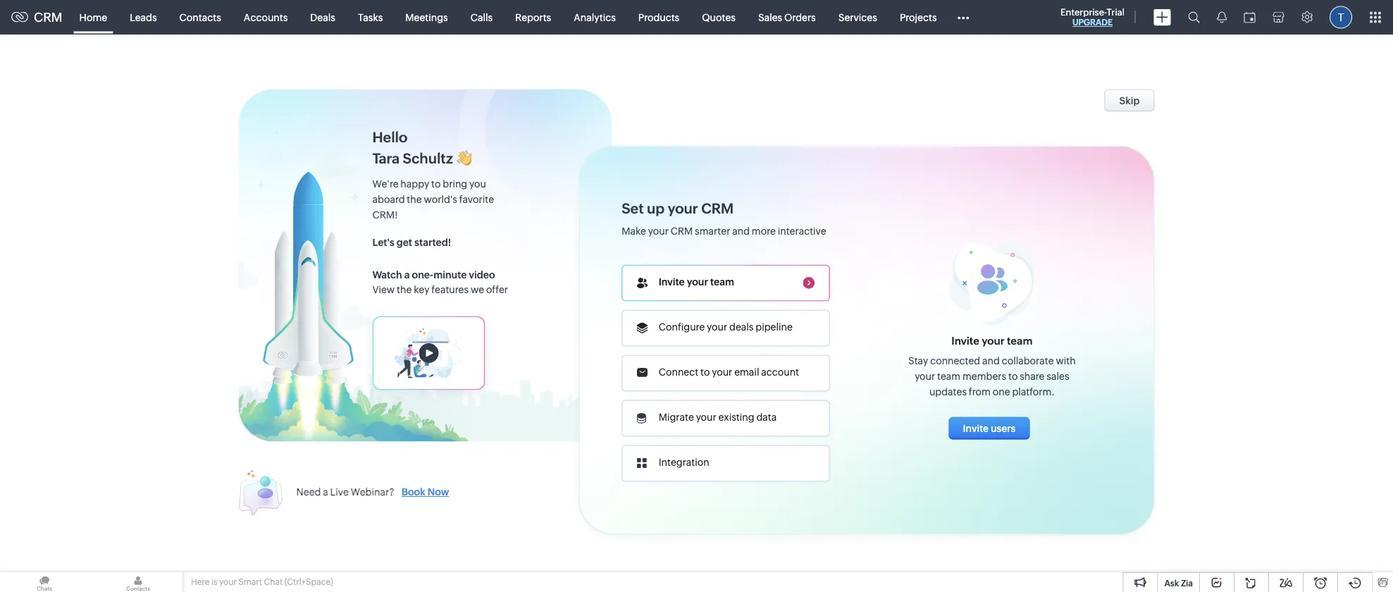 Task type: locate. For each thing, give the bounding box(es) containing it.
invite
[[659, 276, 685, 288], [952, 335, 980, 347], [963, 422, 989, 434]]

2 vertical spatial crm
[[671, 225, 693, 237]]

chats image
[[0, 572, 89, 592]]

0 horizontal spatial crm
[[34, 10, 62, 24]]

enterprise-trial upgrade
[[1061, 7, 1125, 27]]

hello
[[373, 129, 408, 145]]

Other Modules field
[[949, 6, 979, 29]]

up
[[647, 200, 665, 216]]

invite left users
[[963, 422, 989, 434]]

live
[[330, 486, 349, 498]]

started!
[[415, 237, 451, 248]]

webinar?
[[351, 486, 395, 498]]

0 horizontal spatial to
[[431, 178, 441, 189]]

invite up the configure
[[659, 276, 685, 288]]

invite your team up stay connected and collaborate with your team members to share sales updates from one platform.
[[952, 335, 1033, 347]]

your right the migrate
[[696, 412, 717, 423]]

smart
[[239, 577, 262, 587]]

1 horizontal spatial a
[[404, 269, 410, 280]]

0 vertical spatial a
[[404, 269, 410, 280]]

pipeline
[[756, 321, 793, 333]]

home link
[[68, 0, 119, 34]]

and left the more
[[733, 225, 750, 237]]

home
[[79, 12, 107, 23]]

one
[[993, 386, 1011, 397]]

your down stay
[[915, 370, 936, 382]]

crm
[[34, 10, 62, 24], [702, 200, 734, 216], [671, 225, 693, 237]]

happy
[[401, 178, 429, 189]]

and
[[733, 225, 750, 237], [983, 355, 1000, 366]]

let's get started!
[[373, 237, 451, 248]]

upgrade
[[1073, 18, 1113, 27]]

1 horizontal spatial team
[[938, 370, 961, 382]]

crm up the smarter at the top
[[702, 200, 734, 216]]

to right connect
[[701, 367, 710, 378]]

0 horizontal spatial and
[[733, 225, 750, 237]]

0 horizontal spatial a
[[323, 486, 328, 498]]

0 vertical spatial invite your team
[[659, 276, 735, 288]]

search image
[[1189, 11, 1201, 23]]

with
[[1056, 355, 1076, 366]]

to
[[431, 178, 441, 189], [701, 367, 710, 378], [1009, 370, 1018, 382]]

crm link
[[11, 10, 62, 24]]

crm left home link
[[34, 10, 62, 24]]

invite your team
[[659, 276, 735, 288], [952, 335, 1033, 347]]

contacts link
[[168, 0, 233, 34]]

enterprise-
[[1061, 7, 1107, 17]]

set up your crm
[[622, 200, 734, 216]]

to inside we're happy to bring you aboard the world's favorite crm!
[[431, 178, 441, 189]]

profile image
[[1330, 6, 1353, 29]]

2 vertical spatial team
[[938, 370, 961, 382]]

schultz
[[403, 150, 453, 166]]

invite users button
[[949, 417, 1030, 439]]

0 horizontal spatial team
[[711, 276, 735, 288]]

2 horizontal spatial to
[[1009, 370, 1018, 382]]

connected
[[931, 355, 981, 366]]

here is your smart chat (ctrl+space)
[[191, 577, 333, 587]]

integration
[[659, 457, 710, 468]]

0 vertical spatial the
[[407, 194, 422, 205]]

ask zia
[[1165, 578, 1193, 588]]

ask
[[1165, 578, 1180, 588]]

share
[[1020, 370, 1045, 382]]

trial
[[1107, 7, 1125, 17]]

create menu image
[[1154, 9, 1172, 26]]

team
[[711, 276, 735, 288], [1007, 335, 1033, 347], [938, 370, 961, 382]]

book now link
[[395, 486, 449, 498]]

1 vertical spatial crm
[[702, 200, 734, 216]]

make
[[622, 225, 646, 237]]

view
[[373, 284, 395, 295]]

0 vertical spatial crm
[[34, 10, 62, 24]]

1 vertical spatial the
[[397, 284, 412, 295]]

your right the up
[[668, 200, 698, 216]]

stay connected and collaborate with your team members to share sales updates from one platform.
[[909, 355, 1076, 397]]

analytics link
[[563, 0, 627, 34]]

the inside "watch a one-minute video view the key features we offer"
[[397, 284, 412, 295]]

calls
[[471, 12, 493, 23]]

favorite
[[459, 194, 494, 205]]

the down "happy"
[[407, 194, 422, 205]]

team up collaborate
[[1007, 335, 1033, 347]]

1 vertical spatial and
[[983, 355, 1000, 366]]

invite inside invite users button
[[963, 422, 989, 434]]

features
[[432, 284, 469, 295]]

sales orders
[[758, 12, 816, 23]]

account
[[762, 367, 799, 378]]

team up the configure your deals pipeline
[[711, 276, 735, 288]]

stay
[[909, 355, 929, 366]]

your right is
[[219, 577, 237, 587]]

(ctrl+space)
[[284, 577, 333, 587]]

1 horizontal spatial invite your team
[[952, 335, 1033, 347]]

2 vertical spatial invite
[[963, 422, 989, 434]]

products
[[639, 12, 680, 23]]

the for key
[[397, 284, 412, 295]]

invite users
[[963, 422, 1016, 434]]

a inside "watch a one-minute video view the key features we offer"
[[404, 269, 410, 280]]

tasks
[[358, 12, 383, 23]]

to inside stay connected and collaborate with your team members to share sales updates from one platform.
[[1009, 370, 1018, 382]]

leads link
[[119, 0, 168, 34]]

1 vertical spatial team
[[1007, 335, 1033, 347]]

data
[[757, 412, 777, 423]]

and inside stay connected and collaborate with your team members to share sales updates from one platform.
[[983, 355, 1000, 366]]

more
[[752, 225, 776, 237]]

1 vertical spatial a
[[323, 486, 328, 498]]

signals element
[[1209, 0, 1236, 35]]

meetings
[[406, 12, 448, 23]]

1 horizontal spatial and
[[983, 355, 1000, 366]]

configure
[[659, 321, 705, 333]]

and up members
[[983, 355, 1000, 366]]

0 vertical spatial team
[[711, 276, 735, 288]]

a left "one-"
[[404, 269, 410, 280]]

bring
[[443, 178, 468, 189]]

now
[[428, 486, 449, 498]]

signals image
[[1217, 11, 1227, 23]]

team up updates
[[938, 370, 961, 382]]

zia
[[1181, 578, 1193, 588]]

skip
[[1120, 95, 1140, 106]]

watch a one-minute video view the key features we offer
[[373, 269, 508, 295]]

skip button
[[1105, 89, 1155, 112]]

invite your team up the configure
[[659, 276, 735, 288]]

calendar image
[[1244, 12, 1256, 23]]

a for one-
[[404, 269, 410, 280]]

crm down set up your crm
[[671, 225, 693, 237]]

to left 'share'
[[1009, 370, 1018, 382]]

the inside we're happy to bring you aboard the world's favorite crm!
[[407, 194, 422, 205]]

your up stay connected and collaborate with your team members to share sales updates from one platform.
[[982, 335, 1005, 347]]

watch
[[373, 269, 402, 280]]

1 vertical spatial invite your team
[[952, 335, 1033, 347]]

the left key
[[397, 284, 412, 295]]

analytics
[[574, 12, 616, 23]]

a left live
[[323, 486, 328, 498]]

a for live
[[323, 486, 328, 498]]

invite up connected
[[952, 335, 980, 347]]

your left email
[[712, 367, 733, 378]]

your left deals
[[707, 321, 728, 333]]

to up world's at top left
[[431, 178, 441, 189]]



Task type: vqa. For each thing, say whether or not it's contained in the screenshot.
'email'
yes



Task type: describe. For each thing, give the bounding box(es) containing it.
your down the up
[[648, 225, 669, 237]]

2 horizontal spatial team
[[1007, 335, 1033, 347]]

migrate
[[659, 412, 694, 423]]

leads
[[130, 12, 157, 23]]

is
[[211, 577, 218, 587]]

we're happy to bring you aboard the world's favorite crm!
[[373, 178, 494, 220]]

deals
[[730, 321, 754, 333]]

deals link
[[299, 0, 347, 34]]

1 vertical spatial invite
[[952, 335, 980, 347]]

one-
[[412, 269, 434, 280]]

set
[[622, 200, 644, 216]]

existing
[[719, 412, 755, 423]]

migrate your existing data
[[659, 412, 777, 423]]

reports
[[515, 12, 551, 23]]

services
[[839, 12, 878, 23]]

minute
[[434, 269, 467, 280]]

0 horizontal spatial invite your team
[[659, 276, 735, 288]]

projects
[[900, 12, 937, 23]]

book
[[402, 486, 426, 498]]

tara
[[373, 150, 400, 166]]

world's
[[424, 194, 458, 205]]

email
[[735, 367, 760, 378]]

configure your deals pipeline
[[659, 321, 793, 333]]

users
[[991, 422, 1016, 434]]

video
[[469, 269, 495, 280]]

0 vertical spatial invite
[[659, 276, 685, 288]]

offer
[[486, 284, 508, 295]]

from
[[969, 386, 991, 397]]

connect to your email account
[[659, 367, 799, 378]]

2 horizontal spatial crm
[[702, 200, 734, 216]]

products link
[[627, 0, 691, 34]]

we're
[[373, 178, 399, 189]]

get
[[397, 237, 412, 248]]

chat
[[264, 577, 283, 587]]

accounts
[[244, 12, 288, 23]]

hello tara schultz
[[373, 129, 453, 166]]

calls link
[[459, 0, 504, 34]]

contacts
[[179, 12, 221, 23]]

sales
[[1047, 370, 1070, 382]]

search element
[[1180, 0, 1209, 35]]

accounts link
[[233, 0, 299, 34]]

0 vertical spatial and
[[733, 225, 750, 237]]

create menu element
[[1146, 0, 1180, 34]]

let's
[[373, 237, 395, 248]]

1 horizontal spatial crm
[[671, 225, 693, 237]]

1 horizontal spatial to
[[701, 367, 710, 378]]

contacts image
[[94, 572, 183, 592]]

your inside stay connected and collaborate with your team members to share sales updates from one platform.
[[915, 370, 936, 382]]

team inside stay connected and collaborate with your team members to share sales updates from one platform.
[[938, 370, 961, 382]]

tasks link
[[347, 0, 394, 34]]

orders
[[785, 12, 816, 23]]

key
[[414, 284, 430, 295]]

sales orders link
[[747, 0, 827, 34]]

aboard
[[373, 194, 405, 205]]

projects link
[[889, 0, 949, 34]]

updates
[[930, 386, 967, 397]]

services link
[[827, 0, 889, 34]]

the for world's
[[407, 194, 422, 205]]

members
[[963, 370, 1007, 382]]

deals
[[310, 12, 335, 23]]

platform.
[[1013, 386, 1055, 397]]

interactive
[[778, 225, 827, 237]]

sales
[[758, 12, 783, 23]]

your up the configure
[[687, 276, 708, 288]]

we
[[471, 284, 484, 295]]

connect
[[659, 367, 699, 378]]

need
[[296, 486, 321, 498]]

quotes
[[702, 12, 736, 23]]

crm!
[[373, 209, 398, 220]]

you
[[470, 178, 486, 189]]

reports link
[[504, 0, 563, 34]]

here
[[191, 577, 210, 587]]

need a live webinar? book now
[[296, 486, 449, 498]]

make your crm smarter and more interactive
[[622, 225, 827, 237]]

profile element
[[1322, 0, 1361, 34]]

meetings link
[[394, 0, 459, 34]]

quotes link
[[691, 0, 747, 34]]



